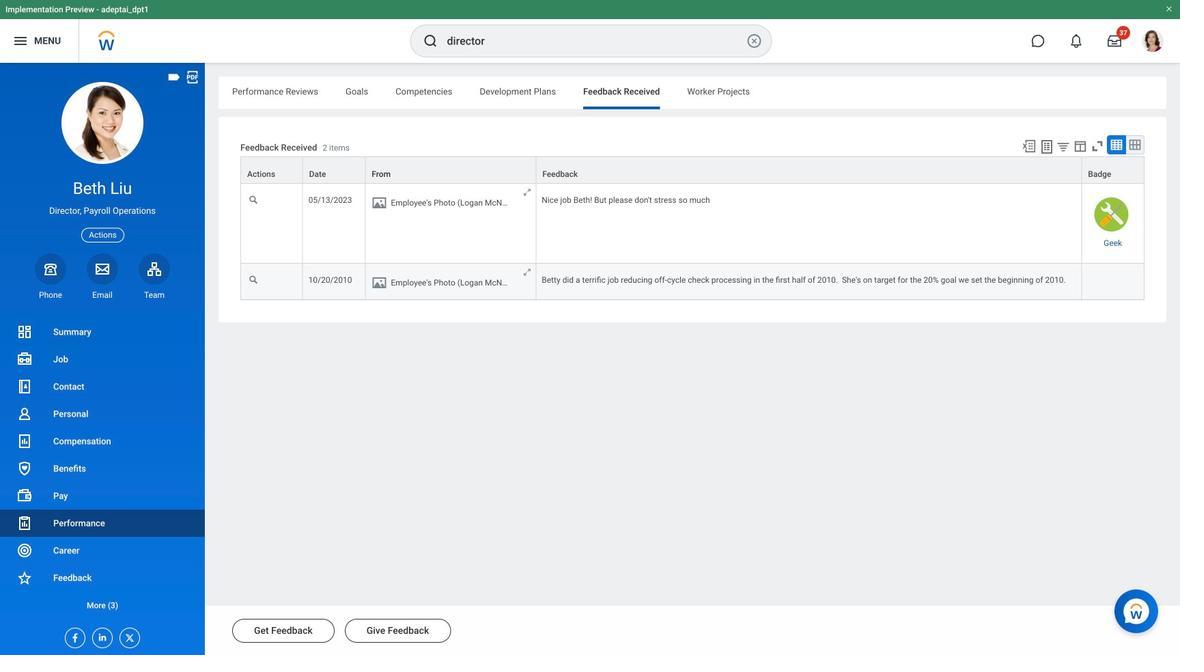 Task type: locate. For each thing, give the bounding box(es) containing it.
email beth liu element
[[87, 290, 118, 301]]

view team image
[[146, 261, 163, 277]]

0 vertical spatial image image
[[371, 195, 388, 211]]

linkedin image
[[93, 629, 108, 643]]

1 image image from the top
[[371, 195, 388, 211]]

image image
[[371, 195, 388, 211], [371, 275, 388, 291]]

banner
[[0, 0, 1181, 63]]

3 row from the top
[[241, 264, 1145, 300]]

mail image
[[94, 261, 111, 277]]

inbox large image
[[1109, 34, 1122, 48]]

job image
[[16, 351, 33, 368]]

pay image
[[16, 488, 33, 504]]

summary image
[[16, 324, 33, 340]]

2 image image from the top
[[371, 275, 388, 291]]

tab list
[[219, 77, 1167, 109]]

benefits image
[[16, 461, 33, 477]]

search image
[[423, 33, 439, 49]]

view printable version (pdf) image
[[185, 70, 200, 85]]

image image for grow image
[[371, 195, 388, 211]]

select to filter grid data image
[[1057, 139, 1072, 154]]

row
[[241, 157, 1145, 184], [241, 184, 1145, 264], [241, 264, 1145, 300]]

phone beth liu element
[[35, 290, 66, 301]]

notifications large image
[[1070, 34, 1084, 48]]

2 row from the top
[[241, 184, 1145, 264]]

x image
[[120, 629, 135, 644]]

badge image
[[1095, 198, 1129, 232]]

Search Workday  search field
[[447, 26, 744, 56]]

1 vertical spatial image image
[[371, 275, 388, 291]]

image image for grow icon
[[371, 275, 388, 291]]

export to excel image
[[1022, 139, 1037, 154]]

expand table image
[[1129, 138, 1143, 152]]

toolbar
[[1016, 135, 1145, 157]]

list
[[0, 318, 205, 619]]

navigation pane region
[[0, 63, 205, 655]]

fullscreen image
[[1091, 139, 1106, 154]]

cell
[[366, 184, 537, 264], [366, 264, 537, 300], [1083, 264, 1145, 300]]



Task type: describe. For each thing, give the bounding box(es) containing it.
facebook image
[[66, 629, 81, 644]]

personal image
[[16, 406, 33, 422]]

justify image
[[12, 33, 29, 49]]

click to view/edit grid preferences image
[[1074, 139, 1089, 154]]

profile logan mcneil image
[[1143, 30, 1165, 55]]

phone image
[[41, 261, 60, 277]]

grow image
[[522, 267, 533, 278]]

compensation image
[[16, 433, 33, 450]]

team beth liu element
[[139, 290, 170, 301]]

export to worksheets image
[[1039, 139, 1056, 155]]

grow image
[[522, 187, 533, 198]]

feedback image
[[16, 570, 33, 586]]

tag image
[[167, 70, 182, 85]]

performance image
[[16, 515, 33, 532]]

close environment banner image
[[1166, 5, 1174, 13]]

contact image
[[16, 379, 33, 395]]

1 row from the top
[[241, 157, 1145, 184]]

table image
[[1111, 138, 1124, 152]]

x circle image
[[747, 33, 763, 49]]

career image
[[16, 543, 33, 559]]



Task type: vqa. For each thing, say whether or not it's contained in the screenshot.
Click to view/edit grid preferences icon
yes



